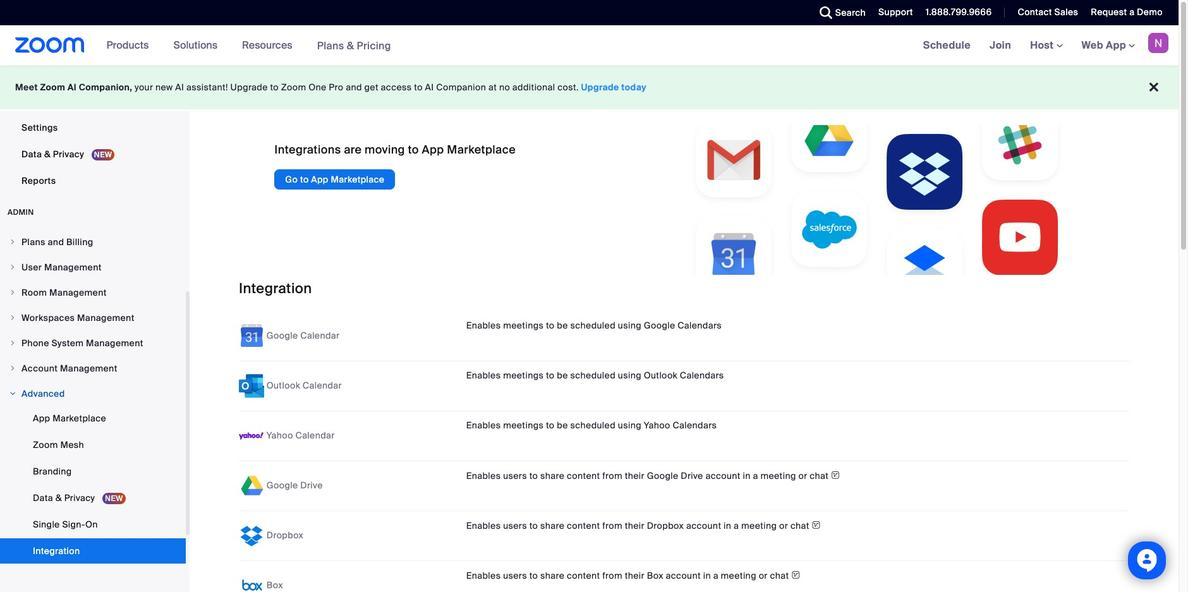 Task type: describe. For each thing, give the bounding box(es) containing it.
a inside enables users to share content from their google drive account in a meeting or chat application
[[753, 470, 758, 482]]

room
[[21, 287, 47, 298]]

1.888.799.9666
[[926, 6, 992, 18]]

single
[[33, 519, 60, 530]]

or for enables users to share content from their dropbox account in a meeting or chat
[[779, 520, 788, 532]]

host
[[1030, 39, 1056, 52]]

& inside product information navigation
[[347, 39, 354, 52]]

app inside 'button'
[[311, 174, 328, 185]]

share for enables users to share content from their google drive account in a meeting or chat
[[540, 470, 565, 482]]

from for google
[[602, 470, 622, 482]]

schedule link
[[914, 25, 980, 66]]

meet
[[15, 82, 38, 93]]

additional
[[512, 82, 555, 93]]

phone system management
[[21, 337, 143, 349]]

billing
[[66, 236, 93, 248]]

on
[[85, 519, 98, 530]]

version image for enables users to share content from their dropbox account in a meeting or chat
[[812, 519, 821, 532]]

branding
[[33, 466, 72, 477]]

meet zoom ai companion, footer
[[0, 66, 1179, 109]]

1 horizontal spatial outlook
[[644, 370, 678, 381]]

plans & pricing
[[317, 39, 391, 52]]

host button
[[1030, 39, 1063, 52]]

go to app marketplace
[[285, 174, 384, 185]]

2 horizontal spatial in
[[743, 470, 751, 482]]

settings link
[[0, 115, 186, 140]]

right image for room
[[9, 289, 16, 296]]

meeting for enables users to share content from their dropbox account in a meeting or chat
[[741, 520, 777, 532]]

web app button
[[1082, 39, 1135, 52]]

single sign-on
[[33, 519, 98, 530]]

mesh
[[60, 439, 84, 451]]

resources button
[[242, 25, 298, 66]]

yahoo calendar image
[[239, 424, 264, 449]]

management for user management
[[44, 262, 102, 273]]

join link
[[980, 25, 1021, 66]]

admin menu menu
[[0, 230, 186, 566]]

meet zoom ai companion, your new ai assistant! upgrade to zoom one pro and get access to ai companion at no additional cost. upgrade today
[[15, 82, 647, 93]]

sales
[[1054, 6, 1078, 18]]

calendar for google calendar
[[300, 330, 340, 341]]

right image for user management
[[9, 264, 16, 271]]

room management menu item
[[0, 281, 186, 305]]

1 data & privacy link from the top
[[0, 142, 186, 167]]

data & privacy for 1st data & privacy link from the bottom of the side navigation navigation
[[33, 492, 97, 504]]

0 horizontal spatial yahoo
[[267, 430, 293, 441]]

app inside advanced menu
[[33, 413, 50, 424]]

users for enables users to share content from their box account in a meeting or chat
[[503, 570, 527, 582]]

user management menu item
[[0, 255, 186, 279]]

app marketplace link
[[0, 406, 186, 431]]

content for google
[[567, 470, 600, 482]]

enables users to share content from their box account in a meeting or chat application
[[466, 569, 1054, 583]]

solutions button
[[173, 25, 223, 66]]

from for dropbox
[[602, 520, 622, 532]]

join
[[990, 39, 1011, 52]]

0 horizontal spatial dropbox
[[267, 530, 304, 541]]

go
[[285, 174, 298, 185]]

3 ai from the left
[[425, 82, 434, 93]]

to inside 'button'
[[300, 174, 309, 185]]

get
[[364, 82, 378, 93]]

at
[[488, 82, 497, 93]]

dropbox image
[[239, 523, 264, 549]]

pricing
[[357, 39, 391, 52]]

outlook calendar
[[267, 380, 342, 391]]

upgrade today link
[[581, 82, 647, 93]]

demo
[[1137, 6, 1163, 18]]

dropbox inside application
[[647, 520, 684, 532]]

integration link
[[0, 538, 186, 564]]

enables for enables meetings to be scheduled using yahoo calendars
[[466, 420, 501, 431]]

right image for plans and billing
[[9, 238, 16, 246]]

support
[[878, 6, 913, 18]]

plans and billing
[[21, 236, 93, 248]]

integrations are moving to app marketplace
[[275, 142, 516, 157]]

calendars for enables meetings to be scheduled using google calendars
[[678, 320, 722, 331]]

2 horizontal spatial marketplace
[[447, 142, 516, 157]]

google calendar
[[267, 330, 340, 341]]

single sign-on link
[[0, 512, 186, 537]]

enables meetings to be scheduled using google calendars
[[466, 320, 722, 331]]

admin
[[8, 207, 34, 217]]

are
[[344, 142, 362, 157]]

go to app marketplace button
[[275, 169, 395, 189]]

one
[[309, 82, 326, 93]]

privacy for 1st data & privacy link from the bottom of the side navigation navigation
[[64, 492, 95, 504]]

calendars for enables meetings to be scheduled using outlook calendars
[[680, 370, 724, 381]]

your
[[135, 82, 153, 93]]

privacy for first data & privacy link from the top of the side navigation navigation
[[53, 149, 84, 160]]

enables users to share content from their google drive account in a meeting or chat
[[466, 470, 829, 482]]

branding link
[[0, 459, 186, 484]]

resources
[[242, 39, 292, 52]]

and inside menu item
[[48, 236, 64, 248]]

meetings for enables meetings to be scheduled using outlook calendars
[[503, 370, 544, 381]]

side navigation navigation
[[0, 0, 190, 592]]

marketplace inside 'button'
[[331, 174, 384, 185]]

plans for plans & pricing
[[317, 39, 344, 52]]

access
[[381, 82, 412, 93]]

workspaces management
[[21, 312, 134, 324]]

in for enables users to share content from their box account in a meeting or chat
[[703, 570, 711, 582]]

assistant!
[[186, 82, 228, 93]]

0 vertical spatial or
[[798, 470, 807, 482]]

integration for integration link in the left bottom of the page
[[33, 545, 80, 557]]

content for dropbox
[[567, 520, 600, 532]]

scheduler
[[21, 95, 66, 107]]

enables users to share content from their google drive account in a meeting or chat application
[[466, 469, 1054, 483]]

system
[[51, 337, 84, 349]]

advanced menu item
[[0, 382, 186, 406]]

google down integration heading
[[644, 320, 675, 331]]

data for first data & privacy link from the top of the side navigation navigation
[[21, 149, 42, 160]]

2 ai from the left
[[175, 82, 184, 93]]

zoom inside advanced menu
[[33, 439, 58, 451]]

right image for phone
[[9, 339, 16, 347]]

app marketplace
[[33, 413, 106, 424]]

zoom mesh link
[[0, 432, 186, 458]]

meeting for enables users to share content from their box account in a meeting or chat
[[721, 570, 756, 582]]

web
[[1082, 39, 1103, 52]]

moving
[[365, 142, 405, 157]]

contact
[[1018, 6, 1052, 18]]

scheduled for outlook
[[570, 370, 616, 381]]

plans and billing menu item
[[0, 230, 186, 254]]

and inside meet zoom ai companion, footer
[[346, 82, 362, 93]]

enables users to share content from their dropbox account in a meeting or chat
[[466, 520, 809, 532]]

no
[[499, 82, 510, 93]]

app inside meetings navigation
[[1106, 39, 1126, 52]]

users for enables users to share content from their dropbox account in a meeting or chat
[[503, 520, 527, 532]]

enables for enables users to share content from their google drive account in a meeting or chat
[[466, 470, 501, 482]]

contact sales
[[1018, 6, 1078, 18]]

zoom mesh
[[33, 439, 84, 451]]

account
[[21, 363, 58, 374]]

management inside menu item
[[86, 337, 143, 349]]

scheduled for google
[[570, 320, 616, 331]]

chat for enables users to share content from their box account in a meeting or chat
[[770, 570, 789, 582]]

products
[[107, 39, 149, 52]]

banner containing products
[[0, 25, 1179, 66]]

cost.
[[558, 82, 579, 93]]

calendar for outlook calendar
[[303, 380, 342, 391]]

account inside enables users to share content from their google drive account in a meeting or chat application
[[706, 470, 741, 482]]

a inside enables users to share content from their dropbox account in a meeting or chat application
[[734, 520, 739, 532]]

integrations
[[275, 142, 341, 157]]

account management menu item
[[0, 356, 186, 380]]

sign-
[[62, 519, 85, 530]]

product information navigation
[[97, 25, 401, 66]]

2 data & privacy link from the top
[[0, 485, 186, 511]]

workspaces management menu item
[[0, 306, 186, 330]]

calendars for enables meetings to be scheduled using yahoo calendars
[[673, 420, 717, 431]]

calendar for yahoo calendar
[[295, 430, 335, 441]]

0 horizontal spatial box
[[267, 579, 283, 591]]

zoom left 'one'
[[281, 82, 306, 93]]

google calendar image
[[239, 324, 264, 349]]



Task type: vqa. For each thing, say whether or not it's contained in the screenshot.


Task type: locate. For each thing, give the bounding box(es) containing it.
5 enables from the top
[[466, 520, 501, 532]]

web app
[[1082, 39, 1126, 52]]

2 vertical spatial their
[[625, 570, 645, 582]]

2 vertical spatial calendars
[[673, 420, 717, 431]]

0 vertical spatial and
[[346, 82, 362, 93]]

1 vertical spatial users
[[503, 520, 527, 532]]

2 vertical spatial right image
[[9, 314, 16, 322]]

0 vertical spatial chat
[[810, 470, 829, 482]]

reports
[[21, 175, 56, 186]]

using up enables meetings to be scheduled using outlook calendars
[[618, 320, 641, 331]]

&
[[347, 39, 354, 52], [44, 149, 51, 160], [55, 492, 62, 504]]

box image
[[239, 573, 264, 592]]

reports link
[[0, 168, 186, 193]]

and left get
[[346, 82, 362, 93]]

share for enables users to share content from their dropbox account in a meeting or chat
[[540, 520, 565, 532]]

& left pricing
[[347, 39, 354, 52]]

google right google calendar image
[[267, 330, 298, 341]]

1 horizontal spatial integration
[[239, 279, 312, 298]]

their for box
[[625, 570, 645, 582]]

meetings for enables meetings to be scheduled using google calendars
[[503, 320, 544, 331]]

2 vertical spatial using
[[618, 420, 641, 431]]

plans up meet zoom ai companion, your new ai assistant! upgrade to zoom one pro and get access to ai companion at no additional cost. upgrade today
[[317, 39, 344, 52]]

& down settings
[[44, 149, 51, 160]]

or left version image
[[798, 470, 807, 482]]

today
[[621, 82, 647, 93]]

calendars
[[678, 320, 722, 331], [680, 370, 724, 381], [673, 420, 717, 431]]

right image left workspaces
[[9, 314, 16, 322]]

1 vertical spatial content
[[567, 520, 600, 532]]

account inside enables users to share content from their box account in a meeting or chat application
[[666, 570, 701, 582]]

management down room management menu item
[[77, 312, 134, 324]]

1 vertical spatial meetings
[[503, 370, 544, 381]]

plans up user
[[21, 236, 45, 248]]

using for google
[[618, 320, 641, 331]]

or inside application
[[779, 520, 788, 532]]

and left billing
[[48, 236, 64, 248]]

0 vertical spatial data & privacy
[[21, 149, 86, 160]]

1 vertical spatial calendars
[[680, 370, 724, 381]]

their down enables users to share content from their dropbox account in a meeting or chat
[[625, 570, 645, 582]]

ai
[[67, 82, 77, 93], [175, 82, 184, 93], [425, 82, 434, 93]]

1 vertical spatial and
[[48, 236, 64, 248]]

app right go
[[311, 174, 328, 185]]

integration down single sign-on
[[33, 545, 80, 557]]

0 vertical spatial data
[[21, 149, 42, 160]]

calendar up outlook calendar
[[300, 330, 340, 341]]

in inside application
[[724, 520, 731, 532]]

management up workspaces management
[[49, 287, 107, 298]]

1 vertical spatial version image
[[791, 569, 800, 582]]

pro
[[329, 82, 343, 93]]

privacy up reports link
[[53, 149, 84, 160]]

right image inside the workspaces management menu item
[[9, 314, 16, 322]]

0 vertical spatial marketplace
[[447, 142, 516, 157]]

0 vertical spatial be
[[557, 320, 568, 331]]

1 right image from the top
[[9, 289, 16, 296]]

share inside application
[[540, 520, 565, 532]]

1 vertical spatial from
[[602, 520, 622, 532]]

to
[[270, 82, 279, 93], [414, 82, 423, 93], [408, 142, 419, 157], [300, 174, 309, 185], [546, 320, 555, 331], [546, 370, 555, 381], [546, 420, 555, 431], [529, 470, 538, 482], [529, 520, 538, 532], [529, 570, 538, 582]]

scheduled down enables meetings to be scheduled using google calendars
[[570, 370, 616, 381]]

right image down admin
[[9, 238, 16, 246]]

2 vertical spatial &
[[55, 492, 62, 504]]

0 horizontal spatial in
[[703, 570, 711, 582]]

0 horizontal spatial drive
[[300, 480, 323, 491]]

1 vertical spatial in
[[724, 520, 731, 532]]

version image
[[831, 469, 840, 482]]

3 be from the top
[[557, 420, 568, 431]]

0 horizontal spatial ai
[[67, 82, 77, 93]]

3 using from the top
[[618, 420, 641, 431]]

2 vertical spatial from
[[602, 570, 622, 582]]

data & privacy for first data & privacy link from the top of the side navigation navigation
[[21, 149, 86, 160]]

1 their from the top
[[625, 470, 645, 482]]

right image inside the phone system management menu item
[[9, 339, 16, 347]]

or
[[798, 470, 807, 482], [779, 520, 788, 532], [759, 570, 768, 582]]

calendar down the google calendar
[[303, 380, 342, 391]]

1 vertical spatial plans
[[21, 236, 45, 248]]

settings
[[21, 122, 58, 133]]

0 horizontal spatial outlook
[[267, 380, 300, 391]]

right image inside room management menu item
[[9, 289, 16, 296]]

companion
[[436, 82, 486, 93]]

management down the workspaces management menu item
[[86, 337, 143, 349]]

outlook
[[644, 370, 678, 381], [267, 380, 300, 391]]

0 vertical spatial privacy
[[53, 149, 84, 160]]

1 share from the top
[[540, 470, 565, 482]]

6 enables from the top
[[466, 570, 501, 582]]

meetings for enables meetings to be scheduled using yahoo calendars
[[503, 420, 544, 431]]

box right box image
[[267, 579, 283, 591]]

account
[[706, 470, 741, 482], [686, 520, 721, 532], [666, 570, 701, 582]]

0 horizontal spatial upgrade
[[230, 82, 268, 93]]

workspaces
[[21, 312, 75, 324]]

enables meetings to be scheduled using outlook calendars
[[466, 370, 724, 381]]

management down billing
[[44, 262, 102, 273]]

or up enables users to share content from their box account in a meeting or chat application
[[779, 520, 788, 532]]

1 horizontal spatial chat
[[791, 520, 809, 532]]

using down enables meetings to be scheduled using google calendars
[[618, 370, 641, 381]]

and
[[346, 82, 362, 93], [48, 236, 64, 248]]

their up enables users to share content from their dropbox account in a meeting or chat
[[625, 470, 645, 482]]

plans inside menu item
[[21, 236, 45, 248]]

outlook calendar image
[[239, 374, 264, 399]]

plans inside product information navigation
[[317, 39, 344, 52]]

right image for workspaces management
[[9, 314, 16, 322]]

version image inside enables users to share content from their dropbox account in a meeting or chat application
[[812, 519, 821, 532]]

drive
[[681, 470, 703, 482], [300, 480, 323, 491]]

0 vertical spatial their
[[625, 470, 645, 482]]

right image left room
[[9, 289, 16, 296]]

or for enables users to share content from their box account in a meeting or chat
[[759, 570, 768, 582]]

banner
[[0, 25, 1179, 66]]

data & privacy link down settings 'link'
[[0, 142, 186, 167]]

drive inside application
[[681, 470, 703, 482]]

1 horizontal spatial dropbox
[[647, 520, 684, 532]]

support link
[[869, 0, 916, 25], [878, 6, 913, 18]]

2 vertical spatial content
[[567, 570, 600, 582]]

be for outlook
[[557, 370, 568, 381]]

products button
[[107, 25, 154, 66]]

right image
[[9, 238, 16, 246], [9, 264, 16, 271], [9, 314, 16, 322]]

using
[[618, 320, 641, 331], [618, 370, 641, 381], [618, 420, 641, 431]]

yahoo calendar
[[267, 430, 335, 441]]

data inside advanced menu
[[33, 492, 53, 504]]

search button
[[810, 0, 869, 25]]

calendar
[[300, 330, 340, 341], [303, 380, 342, 391], [295, 430, 335, 441]]

upgrade
[[230, 82, 268, 93], [581, 82, 619, 93]]

2 vertical spatial account
[[666, 570, 701, 582]]

app down advanced
[[33, 413, 50, 424]]

new
[[156, 82, 173, 93]]

profile picture image
[[1148, 33, 1169, 53]]

box
[[647, 570, 663, 582], [267, 579, 283, 591]]

0 vertical spatial version image
[[812, 519, 821, 532]]

2 vertical spatial scheduled
[[570, 420, 616, 431]]

1 vertical spatial scheduled
[[570, 370, 616, 381]]

1 horizontal spatial box
[[647, 570, 663, 582]]

data & privacy inside personal menu menu
[[21, 149, 86, 160]]

2 vertical spatial meetings
[[503, 420, 544, 431]]

2 vertical spatial marketplace
[[53, 413, 106, 424]]

zoom up the scheduler
[[40, 82, 65, 93]]

request
[[1091, 6, 1127, 18]]

their for dropbox
[[625, 520, 645, 532]]

using for yahoo
[[618, 420, 641, 431]]

0 vertical spatial scheduled
[[570, 320, 616, 331]]

1.888.799.9666 button
[[916, 0, 995, 25], [926, 6, 992, 18]]

0 vertical spatial meeting
[[761, 470, 796, 482]]

privacy inside personal menu menu
[[53, 149, 84, 160]]

be down enables meetings to be scheduled using outlook calendars
[[557, 420, 568, 431]]

data & privacy link up single sign-on link
[[0, 485, 186, 511]]

2 right image from the top
[[9, 264, 16, 271]]

zoom
[[40, 82, 65, 93], [281, 82, 306, 93], [33, 439, 58, 451]]

4 enables from the top
[[466, 470, 501, 482]]

1 vertical spatial calendar
[[303, 380, 342, 391]]

box inside application
[[647, 570, 663, 582]]

1 vertical spatial data & privacy link
[[0, 485, 186, 511]]

2 horizontal spatial &
[[347, 39, 354, 52]]

management for room management
[[49, 287, 107, 298]]

upgrade down product information navigation
[[230, 82, 268, 93]]

chat inside application
[[791, 520, 809, 532]]

room management
[[21, 287, 107, 298]]

2 horizontal spatial or
[[798, 470, 807, 482]]

google drive
[[267, 480, 323, 491]]

right image for account
[[9, 365, 16, 372]]

2 scheduled from the top
[[570, 370, 616, 381]]

3 scheduled from the top
[[570, 420, 616, 431]]

2 right image from the top
[[9, 339, 16, 347]]

advanced
[[21, 388, 65, 399]]

0 vertical spatial in
[[743, 470, 751, 482]]

& inside personal menu menu
[[44, 149, 51, 160]]

2 share from the top
[[540, 520, 565, 532]]

0 vertical spatial calendar
[[300, 330, 340, 341]]

scheduled down enables meetings to be scheduled using outlook calendars
[[570, 420, 616, 431]]

enables inside application
[[466, 520, 501, 532]]

right image inside "user management" menu item
[[9, 264, 16, 271]]

data up reports
[[21, 149, 42, 160]]

meeting up enables users to share content from their box account in a meeting or chat application
[[741, 520, 777, 532]]

from up enables users to share content from their box account in a meeting or chat
[[602, 520, 622, 532]]

ai left companion,
[[67, 82, 77, 93]]

enables users to share content from their box account in a meeting or chat
[[466, 570, 789, 582]]

data & privacy link
[[0, 142, 186, 167], [0, 485, 186, 511]]

1 ai from the left
[[67, 82, 77, 93]]

account for box
[[666, 570, 701, 582]]

user
[[21, 262, 42, 273]]

2 their from the top
[[625, 520, 645, 532]]

0 horizontal spatial and
[[48, 236, 64, 248]]

marketplace inside advanced menu
[[53, 413, 106, 424]]

0 vertical spatial &
[[347, 39, 354, 52]]

1 horizontal spatial &
[[55, 492, 62, 504]]

enables for enables meetings to be scheduled using google calendars
[[466, 320, 501, 331]]

meeting down enables users to share content from their dropbox account in a meeting or chat application
[[721, 570, 756, 582]]

version image inside enables users to share content from their box account in a meeting or chat application
[[791, 569, 800, 582]]

from inside application
[[602, 520, 622, 532]]

2 vertical spatial chat
[[770, 570, 789, 582]]

account for dropbox
[[686, 520, 721, 532]]

enables meetings to be scheduled using yahoo calendars
[[466, 420, 717, 431]]

integration up google calendar image
[[239, 279, 312, 298]]

1 enables from the top
[[466, 320, 501, 331]]

3 content from the top
[[567, 570, 600, 582]]

management
[[44, 262, 102, 273], [49, 287, 107, 298], [77, 312, 134, 324], [86, 337, 143, 349], [60, 363, 117, 374]]

solutions
[[173, 39, 217, 52]]

be up 'enables meetings to be scheduled using yahoo calendars'
[[557, 370, 568, 381]]

0 vertical spatial account
[[706, 470, 741, 482]]

management for workspaces management
[[77, 312, 134, 324]]

dropbox right dropbox image
[[267, 530, 304, 541]]

enables for enables meetings to be scheduled using outlook calendars
[[466, 370, 501, 381]]

integration for integration heading
[[239, 279, 312, 298]]

from down 'enables meetings to be scheduled using yahoo calendars'
[[602, 470, 622, 482]]

app right 'moving'
[[422, 142, 444, 157]]

be for google
[[557, 320, 568, 331]]

account inside enables users to share content from their dropbox account in a meeting or chat application
[[686, 520, 721, 532]]

google inside application
[[647, 470, 678, 482]]

data inside personal menu menu
[[21, 149, 42, 160]]

google
[[644, 320, 675, 331], [267, 330, 298, 341], [647, 470, 678, 482], [267, 480, 298, 491]]

content inside application
[[567, 520, 600, 532]]

yahoo
[[644, 420, 670, 431], [267, 430, 293, 441]]

1 vertical spatial data
[[33, 492, 53, 504]]

app right the web
[[1106, 39, 1126, 52]]

google up enables users to share content from their dropbox account in a meeting or chat
[[647, 470, 678, 482]]

2 vertical spatial or
[[759, 570, 768, 582]]

2 upgrade from the left
[[581, 82, 619, 93]]

schedule
[[923, 39, 971, 52]]

3 from from the top
[[602, 570, 622, 582]]

request a demo link
[[1082, 0, 1179, 25], [1091, 6, 1163, 18]]

0 horizontal spatial or
[[759, 570, 768, 582]]

1 vertical spatial integration
[[33, 545, 80, 557]]

calendar down outlook calendar
[[295, 430, 335, 441]]

1 using from the top
[[618, 320, 641, 331]]

scheduled up enables meetings to be scheduled using outlook calendars
[[570, 320, 616, 331]]

2 vertical spatial in
[[703, 570, 711, 582]]

1 right image from the top
[[9, 238, 16, 246]]

from for box
[[602, 570, 622, 582]]

1 vertical spatial right image
[[9, 264, 16, 271]]

2 using from the top
[[618, 370, 641, 381]]

enables for enables users to share content from their dropbox account in a meeting or chat
[[466, 520, 501, 532]]

chat for enables users to share content from their dropbox account in a meeting or chat
[[791, 520, 809, 532]]

personal menu menu
[[0, 0, 186, 195]]

advanced menu
[[0, 406, 186, 565]]

enables
[[466, 320, 501, 331], [466, 370, 501, 381], [466, 420, 501, 431], [466, 470, 501, 482], [466, 520, 501, 532], [466, 570, 501, 582]]

1 vertical spatial account
[[686, 520, 721, 532]]

box down enables users to share content from their dropbox account in a meeting or chat
[[647, 570, 663, 582]]

meeting inside application
[[741, 520, 777, 532]]

2 vertical spatial calendar
[[295, 430, 335, 441]]

meeting
[[761, 470, 796, 482], [741, 520, 777, 532], [721, 570, 756, 582]]

marketplace
[[447, 142, 516, 157], [331, 174, 384, 185], [53, 413, 106, 424]]

be for yahoo
[[557, 420, 568, 431]]

integration heading
[[239, 279, 1129, 298]]

2 meetings from the top
[[503, 370, 544, 381]]

1 horizontal spatial or
[[779, 520, 788, 532]]

right image left phone
[[9, 339, 16, 347]]

right image inside advanced menu item
[[9, 390, 16, 398]]

privacy up sign-
[[64, 492, 95, 504]]

4 right image from the top
[[9, 390, 16, 398]]

content
[[567, 470, 600, 482], [567, 520, 600, 532], [567, 570, 600, 582]]

right image
[[9, 289, 16, 296], [9, 339, 16, 347], [9, 365, 16, 372], [9, 390, 16, 398]]

enables for enables users to share content from their box account in a meeting or chat
[[466, 570, 501, 582]]

request a demo
[[1091, 6, 1163, 18]]

version image
[[812, 519, 821, 532], [791, 569, 800, 582]]

be
[[557, 320, 568, 331], [557, 370, 568, 381], [557, 420, 568, 431]]

privacy
[[53, 149, 84, 160], [64, 492, 95, 504]]

2 be from the top
[[557, 370, 568, 381]]

users for enables users to share content from their google drive account in a meeting or chat
[[503, 470, 527, 482]]

yahoo right yahoo calendar image
[[267, 430, 293, 441]]

1 upgrade from the left
[[230, 82, 268, 93]]

meeting up enables users to share content from their dropbox account in a meeting or chat application
[[761, 470, 796, 482]]

share
[[540, 470, 565, 482], [540, 520, 565, 532], [540, 570, 565, 582]]

1 horizontal spatial marketplace
[[331, 174, 384, 185]]

2 vertical spatial users
[[503, 570, 527, 582]]

dropbox down enables users to share content from their google drive account in a meeting or chat
[[647, 520, 684, 532]]

user management
[[21, 262, 102, 273]]

3 enables from the top
[[466, 420, 501, 431]]

1 horizontal spatial and
[[346, 82, 362, 93]]

0 vertical spatial content
[[567, 470, 600, 482]]

0 horizontal spatial version image
[[791, 569, 800, 582]]

scheduled for yahoo
[[570, 420, 616, 431]]

integration inside advanced menu
[[33, 545, 80, 557]]

in
[[743, 470, 751, 482], [724, 520, 731, 532], [703, 570, 711, 582]]

phone system management menu item
[[0, 331, 186, 355]]

ai right new
[[175, 82, 184, 93]]

1 vertical spatial privacy
[[64, 492, 95, 504]]

marketplace image
[[631, 125, 1124, 308]]

1 meetings from the top
[[503, 320, 544, 331]]

3 share from the top
[[540, 570, 565, 582]]

3 users from the top
[[503, 570, 527, 582]]

data for 1st data & privacy link from the bottom of the side navigation navigation
[[33, 492, 53, 504]]

0 horizontal spatial plans
[[21, 236, 45, 248]]

3 meetings from the top
[[503, 420, 544, 431]]

0 vertical spatial plans
[[317, 39, 344, 52]]

plans
[[317, 39, 344, 52], [21, 236, 45, 248]]

data & privacy down settings
[[21, 149, 86, 160]]

privacy inside advanced menu
[[64, 492, 95, 504]]

right image left user
[[9, 264, 16, 271]]

account management
[[21, 363, 117, 374]]

share for enables users to share content from their box account in a meeting or chat
[[540, 570, 565, 582]]

upgrade right the cost.
[[581, 82, 619, 93]]

1 vertical spatial meeting
[[741, 520, 777, 532]]

data up single
[[33, 492, 53, 504]]

3 their from the top
[[625, 570, 645, 582]]

3 right image from the top
[[9, 365, 16, 372]]

from down enables users to share content from their dropbox account in a meeting or chat
[[602, 570, 622, 582]]

their for google
[[625, 470, 645, 482]]

0 vertical spatial data & privacy link
[[0, 142, 186, 167]]

2 users from the top
[[503, 520, 527, 532]]

meetings
[[503, 320, 544, 331], [503, 370, 544, 381], [503, 420, 544, 431]]

0 vertical spatial share
[[540, 470, 565, 482]]

right image left account
[[9, 365, 16, 372]]

0 vertical spatial users
[[503, 470, 527, 482]]

1 vertical spatial their
[[625, 520, 645, 532]]

right image left advanced
[[9, 390, 16, 398]]

0 vertical spatial meetings
[[503, 320, 544, 331]]

right image inside plans and billing menu item
[[9, 238, 16, 246]]

0 vertical spatial using
[[618, 320, 641, 331]]

1 vertical spatial chat
[[791, 520, 809, 532]]

contact sales link
[[1008, 0, 1082, 25], [1018, 6, 1078, 18]]

& inside advanced menu
[[55, 492, 62, 504]]

ai left companion
[[425, 82, 434, 93]]

chat
[[810, 470, 829, 482], [791, 520, 809, 532], [770, 570, 789, 582]]

3 right image from the top
[[9, 314, 16, 322]]

2 horizontal spatial ai
[[425, 82, 434, 93]]

in for enables users to share content from their dropbox account in a meeting or chat
[[724, 520, 731, 532]]

1 horizontal spatial drive
[[681, 470, 703, 482]]

using up enables users to share content from their google drive account in a meeting or chat
[[618, 420, 641, 431]]

google right google drive image
[[267, 480, 298, 491]]

1 be from the top
[[557, 320, 568, 331]]

1 vertical spatial &
[[44, 149, 51, 160]]

2 vertical spatial be
[[557, 420, 568, 431]]

2 enables from the top
[[466, 370, 501, 381]]

or down enables users to share content from their dropbox account in a meeting or chat application
[[759, 570, 768, 582]]

their inside application
[[625, 520, 645, 532]]

& down branding
[[55, 492, 62, 504]]

their up enables users to share content from their box account in a meeting or chat
[[625, 520, 645, 532]]

1 horizontal spatial plans
[[317, 39, 344, 52]]

right image inside account management menu item
[[9, 365, 16, 372]]

zoom logo image
[[15, 37, 84, 53]]

enables users to share content from their dropbox account in a meeting or chat application
[[466, 519, 1054, 533]]

from
[[602, 470, 622, 482], [602, 520, 622, 532], [602, 570, 622, 582]]

google drive image
[[239, 473, 264, 499]]

version image for enables users to share content from their box account in a meeting or chat
[[791, 569, 800, 582]]

yahoo up enables users to share content from their google drive account in a meeting or chat
[[644, 420, 670, 431]]

0 horizontal spatial chat
[[770, 570, 789, 582]]

scheduler link
[[0, 88, 186, 114]]

data & privacy up single sign-on
[[33, 492, 97, 504]]

0 horizontal spatial integration
[[33, 545, 80, 557]]

using for outlook
[[618, 370, 641, 381]]

zoom left mesh
[[33, 439, 58, 451]]

content for box
[[567, 570, 600, 582]]

data
[[21, 149, 42, 160], [33, 492, 53, 504]]

users
[[503, 470, 527, 482], [503, 520, 527, 532], [503, 570, 527, 582]]

plans for plans and billing
[[21, 236, 45, 248]]

users inside application
[[503, 520, 527, 532]]

1 users from the top
[[503, 470, 527, 482]]

data & privacy inside advanced menu
[[33, 492, 97, 504]]

management for account management
[[60, 363, 117, 374]]

1 content from the top
[[567, 470, 600, 482]]

1 horizontal spatial upgrade
[[581, 82, 619, 93]]

1 from from the top
[[602, 470, 622, 482]]

management down the phone system management menu item
[[60, 363, 117, 374]]

phone
[[21, 337, 49, 349]]

0 vertical spatial right image
[[9, 238, 16, 246]]

to inside application
[[529, 520, 538, 532]]

companion,
[[79, 82, 132, 93]]

a inside enables users to share content from their box account in a meeting or chat application
[[713, 570, 718, 582]]

be up enables meetings to be scheduled using outlook calendars
[[557, 320, 568, 331]]

meetings navigation
[[914, 25, 1179, 66]]

1 vertical spatial or
[[779, 520, 788, 532]]

1 vertical spatial share
[[540, 520, 565, 532]]

1 horizontal spatial ai
[[175, 82, 184, 93]]

2 vertical spatial share
[[540, 570, 565, 582]]

1 horizontal spatial in
[[724, 520, 731, 532]]

1 vertical spatial data & privacy
[[33, 492, 97, 504]]

1 horizontal spatial yahoo
[[644, 420, 670, 431]]

2 from from the top
[[602, 520, 622, 532]]

1 horizontal spatial version image
[[812, 519, 821, 532]]

1 scheduled from the top
[[570, 320, 616, 331]]

2 content from the top
[[567, 520, 600, 532]]

1 vertical spatial be
[[557, 370, 568, 381]]

search
[[835, 7, 866, 18]]



